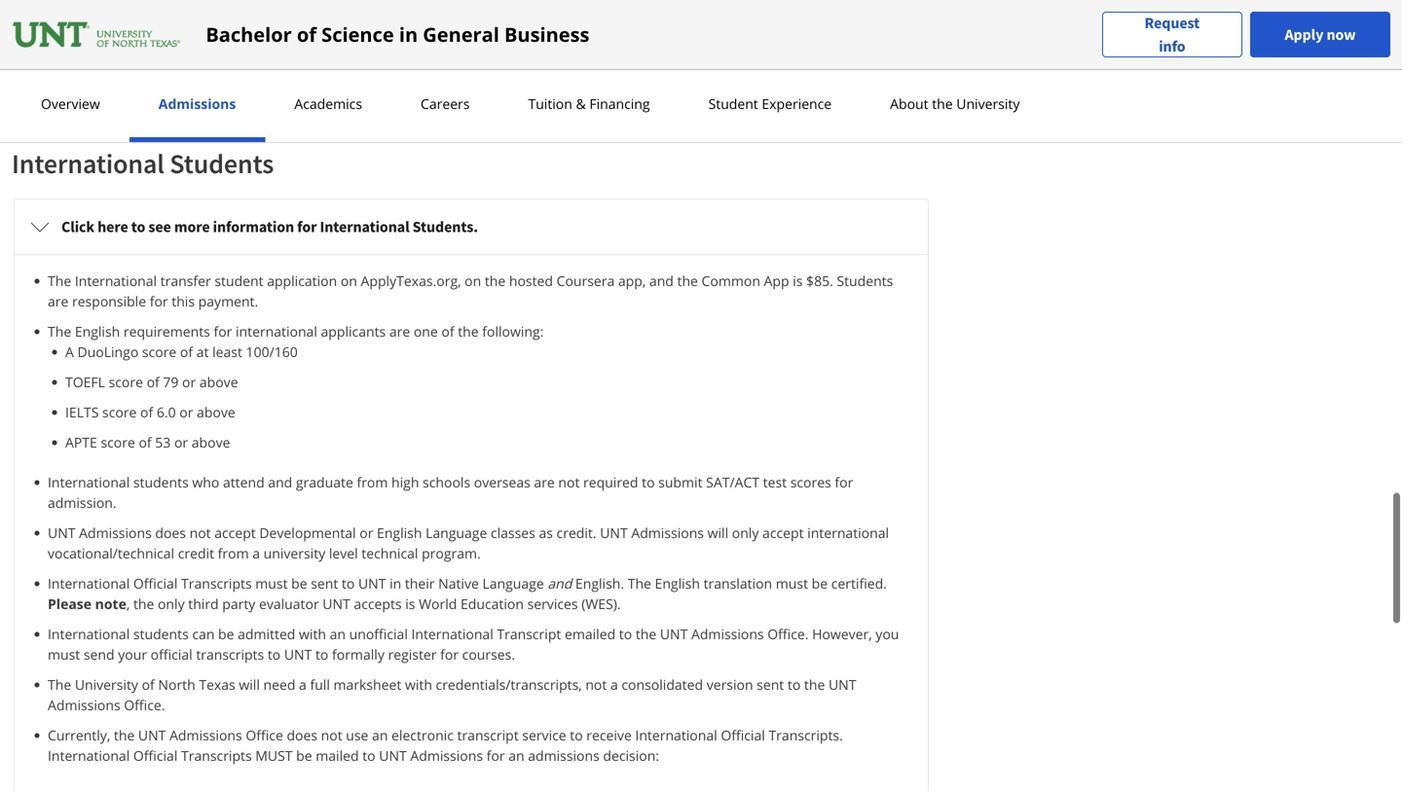 Task type: describe. For each thing, give the bounding box(es) containing it.
online
[[113, 59, 154, 79]]

from inside international students who attend and graduate from high schools overseas are not required to submit sat/act test scores for admission.
[[357, 473, 388, 492]]

accepts
[[354, 595, 402, 613]]

does inside unt admissions does not accept developmental or english language classes as credit. unt admissions will only accept international vocational/technical credit from a university level technical program.
[[155, 524, 186, 542]]

send
[[84, 646, 114, 664]]

readiness
[[731, 13, 794, 32]]

to up freshman
[[595, 13, 608, 32]]

credit inside unt admissions does not accept developmental or english language classes as credit. unt admissions will only accept international vocational/technical credit from a university level technical program.
[[178, 544, 214, 563]]

53
[[155, 433, 171, 452]]

unt up consolidated
[[660, 625, 688, 644]]

the inside international students can be admitted with an unofficial international transcript emailed to the unt admissions office. however, you must send your official transcripts to unt to formally register for courses.
[[636, 625, 656, 644]]

apply now button
[[1250, 12, 1390, 57]]

a left consolidated
[[610, 676, 618, 694]]

an inside international students can be admitted with an unofficial international transcript emailed to the unt admissions office. however, you must send your official transcripts to unt to formally register for courses.
[[330, 625, 346, 644]]

unt's
[[265, 83, 303, 102]]

to inside the university of north texas will need a full marksheet with credentials/transcripts, not a consolidated version sent to the unt admissions office.
[[788, 676, 801, 694]]

mailed
[[316, 747, 359, 765]]

79
[[163, 373, 179, 391]]

more inside dropdown button
[[174, 217, 210, 237]]

seeking
[[286, 36, 336, 56]]

university inside the university of north texas will need a full marksheet with credentials/transcripts, not a consolidated version sent to the unt admissions office.
[[75, 676, 138, 694]]

request info button
[[1102, 11, 1242, 58]]

2 horizontal spatial tsi
[[810, 59, 830, 79]]

and inside international students who attend and graduate from high schools overseas are not required to submit sat/act test scores for admission.
[[268, 473, 292, 492]]

1 accept from the left
[[214, 524, 256, 542]]

not inside international students who attend and graduate from high schools overseas are not required to submit sat/act test scores for admission.
[[558, 473, 580, 492]]

0 horizontal spatial english
[[75, 322, 120, 341]]

international up decision:
[[635, 726, 717, 745]]

emailed
[[565, 625, 616, 644]]

developmental
[[259, 524, 356, 542]]

program.
[[422, 544, 481, 563]]

your inside international students can be admitted with an unofficial international transcript emailed to the unt admissions office. however, you must send your official transcripts to unt to formally register for courses.
[[118, 646, 147, 664]]

is inside international official transcripts must be sent to unt in their native language and english. the english translation must be certified. please note , the only third party evaluator unt accepts is world education services (wes).
[[405, 595, 415, 613]]

learn more about tsi at unt link
[[691, 59, 876, 79]]

for inside international students can be admitted with an unofficial international transcript emailed to the unt admissions office. however, you must send your official transcripts to unt to formally register for courses.
[[440, 646, 459, 664]]

unt up accepts
[[358, 574, 386, 593]]

formally
[[332, 646, 384, 664]]

2 on from the left
[[465, 272, 481, 290]]

apte score of 53 or above
[[65, 433, 230, 452]]

ielts
[[65, 403, 99, 422]]

courses. inside international students can be admitted with an unofficial international transcript emailed to the unt admissions office. however, you must send your official transcripts to unt to formally register for courses.
[[462, 646, 515, 664]]

unofficial
[[349, 625, 408, 644]]

experience
[[762, 94, 832, 113]]

least
[[212, 343, 242, 361]]

classes
[[491, 524, 535, 542]]

admissions down mathematics
[[159, 94, 236, 113]]

above for ielts score of 6.0 or above
[[197, 403, 235, 422]]

texas.
[[648, 59, 688, 79]]

for down (tsi)
[[196, 36, 214, 56]]

international down 'world'
[[411, 625, 493, 644]]

ielts score of 6.0 or above
[[65, 403, 235, 422]]

service
[[522, 726, 566, 745]]

will inside the university of north texas will need a full marksheet with credentials/transcripts, not a consolidated version sent to the unt admissions office.
[[239, 676, 260, 694]]

the english requirements for international applicants are one of the following:
[[48, 322, 544, 341]]

affect
[[339, 59, 375, 79]]

including
[[449, 36, 510, 56]]

a
[[65, 343, 74, 361]]

version
[[707, 676, 753, 694]]

and down university of north texas image
[[85, 59, 110, 79]]

please
[[48, 595, 92, 613]]

decision:
[[603, 747, 659, 765]]

a left full
[[299, 676, 307, 694]]

prep
[[394, 83, 424, 102]]

$85.
[[806, 272, 833, 290]]

texas inside the university of north texas will need a full marksheet with credentials/transcripts, not a consolidated version sent to the unt admissions office.
[[199, 676, 235, 694]]

hosted
[[509, 272, 553, 290]]

high
[[391, 473, 419, 492]]

international down currently,
[[48, 747, 130, 765]]

submit
[[658, 473, 703, 492]]

level
[[329, 544, 358, 563]]

college
[[682, 13, 728, 32]]

following:
[[482, 322, 544, 341]]

for inside the international transfer student application on applytexas.org, on the hosted coursera app, and the common app is $85. students are responsible for this payment.
[[150, 292, 168, 311]]

requirements
[[124, 322, 210, 341]]

are inside international students who attend and graduate from high schools overseas are not required to submit sat/act test scores for admission.
[[534, 473, 555, 492]]

unt left accepts
[[323, 595, 350, 613]]

students inside the international transfer student application on applytexas.org, on the hosted coursera app, and the common app is $85. students are responsible for this payment.
[[837, 272, 893, 290]]

office
[[246, 726, 283, 745]]

only inside international official transcripts must be sent to unt in their native language and english. the english translation must be certified. please note , the only third party evaluator unt accepts is world education services (wes).
[[158, 595, 185, 613]]

be inside currently, the unt admissions office does not use an electronic transcript service to receive international official transcripts. international official transcripts must be mailed to unt admissions for an admissions decision:
[[296, 747, 312, 765]]

international students who attend and graduate from high schools overseas are not required to submit sat/act test scores for admission. list item
[[48, 472, 912, 513]]

1 horizontal spatial must
[[255, 574, 288, 593]]

to down use
[[362, 747, 375, 765]]

your inside the texas success initiative (tsi) is a state law that requires all texas public institutions to determine college readiness in reading, writing and mathematics for all degree-seeking undergraduates, including incoming freshman and transfer students, for both on- campus and online courses. tsi status does not affect your admission to the university of north texas.
[[378, 59, 408, 79]]

education
[[461, 595, 524, 613]]

transcripts
[[196, 646, 264, 664]]

language inside international official transcripts must be sent to unt in their native language and english. the english translation must be certified. please note , the only third party evaluator unt accepts is world education services (wes).
[[482, 574, 544, 593]]

unt down electronic
[[379, 747, 407, 765]]

international down overview link
[[12, 147, 164, 181]]

2 horizontal spatial texas
[[435, 13, 471, 32]]

currently, the unt admissions office does not use an electronic transcript service to receive international official transcripts. international official transcripts must be mailed to unt admissions for an admissions decision: list item
[[48, 725, 912, 766]]

or for 6.0
[[179, 403, 193, 422]]

tuition
[[528, 94, 572, 113]]

on-
[[842, 36, 864, 56]]

and down determine
[[642, 36, 667, 56]]

toefl
[[65, 373, 105, 391]]

unt up need
[[284, 646, 312, 664]]

overseas
[[474, 473, 530, 492]]

for inside . prepare for the tsi assessment with unt's
[[84, 83, 103, 102]]

open
[[498, 83, 532, 102]]

note
[[95, 595, 126, 613]]

freshman
[[577, 36, 639, 56]]

success
[[97, 13, 148, 32]]

unt inside the university of north texas will need a full marksheet with credentials/transcripts, not a consolidated version sent to the unt admissions office.
[[829, 676, 856, 694]]

unt down admission. on the left bottom
[[48, 524, 75, 542]]

international inside international students who attend and graduate from high schools overseas are not required to submit sat/act test scores for admission.
[[48, 473, 130, 492]]

reading,
[[812, 13, 866, 32]]

unt right currently,
[[138, 726, 166, 745]]

apply
[[1285, 25, 1324, 44]]

with inside . prepare for the tsi assessment with unt's
[[233, 83, 262, 102]]

above for toefl score of 79 or above
[[199, 373, 238, 391]]

north inside the university of north texas will need a full marksheet with credentials/transcripts, not a consolidated version sent to the unt admissions office.
[[158, 676, 195, 694]]

official inside international official transcripts must be sent to unt in their native language and english. the english translation must be certified. please note , the only third party evaluator unt accepts is world education services (wes).
[[133, 574, 178, 593]]

north inside the texas success initiative (tsi) is a state law that requires all texas public institutions to determine college readiness in reading, writing and mathematics for all degree-seeking undergraduates, including incoming freshman and transfer students, for both on- campus and online courses. tsi status does not affect your admission to the university of north texas.
[[607, 59, 645, 79]]

0 horizontal spatial texas
[[58, 13, 94, 32]]

determine
[[612, 13, 679, 32]]

0 vertical spatial credit
[[457, 83, 495, 102]]

the left 'hosted'
[[485, 272, 506, 290]]

international inside unt admissions does not accept developmental or english language classes as credit. unt admissions will only accept international vocational/technical credit from a university level technical program.
[[807, 524, 889, 542]]

to inside dropdown button
[[131, 217, 145, 237]]

course.
[[535, 83, 582, 102]]

international up 'send'
[[48, 625, 130, 644]]

in inside international official transcripts must be sent to unt in their native language and english. the english translation must be certified. please note , the only third party evaluator unt accepts is world education services (wes).
[[390, 574, 401, 593]]

does inside currently, the unt admissions office does not use an electronic transcript service to receive international official transcripts. international official transcripts must be mailed to unt admissions for an admissions decision:
[[287, 726, 317, 745]]

electronic
[[391, 726, 454, 745]]

score for 6.0
[[102, 403, 137, 422]]

admissions up vocational/technical
[[79, 524, 152, 542]]

unt right credit.
[[600, 524, 628, 542]]

about the university
[[890, 94, 1020, 113]]

is inside the international transfer student application on applytexas.org, on the hosted coursera app, and the common app is $85. students are responsible for this payment.
[[793, 272, 803, 290]]

0 horizontal spatial international
[[236, 322, 317, 341]]

you
[[876, 625, 899, 644]]

0 horizontal spatial all
[[217, 36, 233, 56]]

learn
[[691, 59, 728, 79]]

receive
[[586, 726, 632, 745]]

requires
[[359, 13, 413, 32]]

transcript
[[497, 625, 561, 644]]

the right about
[[932, 94, 953, 113]]

for up least
[[214, 322, 232, 341]]

use
[[346, 726, 368, 745]]

international official transcripts must be sent to unt in their native language and english. the english translation must be certified. please note , the only third party evaluator unt accepts is world education services (wes).
[[48, 574, 887, 613]]

native
[[438, 574, 479, 593]]

score down the 'requirements'
[[142, 343, 177, 361]]

1 vertical spatial official
[[721, 726, 765, 745]]

and right writing
[[79, 36, 104, 56]]

office. inside international students can be admitted with an unofficial international transcript emailed to the unt admissions office. however, you must send your official transcripts to unt to formally register for courses.
[[768, 625, 809, 644]]

writing
[[30, 36, 76, 56]]

and inside the international transfer student application on applytexas.org, on the hosted coursera app, and the common app is $85. students are responsible for this payment.
[[649, 272, 674, 290]]

click here to see more information for international students. button
[[15, 200, 928, 254]]

of left 79
[[147, 373, 159, 391]]

about
[[769, 59, 807, 79]]

students.
[[413, 217, 478, 237]]

international students
[[12, 147, 274, 181]]

unt down the 'on-'
[[850, 59, 876, 79]]

overview
[[41, 94, 100, 113]]

international inside the international transfer student application on applytexas.org, on the hosted coursera app, and the common app is $85. students are responsible for this payment.
[[75, 272, 157, 290]]

admissions down electronic
[[410, 747, 483, 765]]

english inside unt admissions does not accept developmental or english language classes as credit. unt admissions will only accept international vocational/technical credit from a university level technical program.
[[377, 524, 422, 542]]

credit.
[[557, 524, 596, 542]]

toefl score of 79 or above
[[65, 373, 238, 391]]

does inside the texas success initiative (tsi) is a state law that requires all texas public institutions to determine college readiness in reading, writing and mathematics for all degree-seeking undergraduates, including incoming freshman and transfer students, for both on- campus and online courses. tsi status does not affect your admission to the university of north texas.
[[279, 59, 311, 79]]

of inside the texas success initiative (tsi) is a state law that requires all texas public institutions to determine college readiness in reading, writing and mathematics for all degree-seeking undergraduates, including incoming freshman and transfer students, for both on- campus and online courses. tsi status does not affect your admission to the university of north texas.
[[591, 59, 604, 79]]

office. inside the university of north texas will need a full marksheet with credentials/transcripts, not a consolidated version sent to the unt admissions office.
[[124, 696, 165, 715]]

full
[[310, 676, 330, 694]]

the inside currently, the unt admissions office does not use an electronic transcript service to receive international official transcripts. international official transcripts must be mailed to unt admissions for an admissions decision:
[[114, 726, 135, 745]]

university inside the texas success initiative (tsi) is a state law that requires all texas public institutions to determine college readiness in reading, writing and mathematics for all degree-seeking undergraduates, including incoming freshman and transfer students, for both on- campus and online courses. tsi status does not affect your admission to the university of north texas.
[[523, 59, 588, 79]]

student experience link
[[703, 94, 838, 113]]

campus
[[30, 59, 82, 79]]

the inside international official transcripts must be sent to unt in their native language and english. the english translation must be certified. please note , the only third party evaluator unt accepts is world education services (wes).
[[628, 574, 651, 593]]

2 horizontal spatial must
[[776, 574, 808, 593]]

request
[[1145, 13, 1200, 33]]

the inside the texas success initiative (tsi) is a state law that requires all texas public institutions to determine college readiness in reading, writing and mathematics for all degree-seeking undergraduates, including incoming freshman and transfer students, for both on- campus and online courses. tsi status does not affect your admission to the university of north texas.
[[498, 59, 519, 79]]

of right one
[[441, 322, 454, 341]]

financing
[[589, 94, 650, 113]]

list item containing the english requirements for international applicants are one of the following:
[[48, 321, 912, 453]]

of down the 'requirements'
[[180, 343, 193, 361]]

language inside unt admissions does not accept developmental or english language classes as credit. unt admissions will only accept international vocational/technical credit from a university level technical program.
[[426, 524, 487, 542]]

of left that
[[297, 21, 316, 48]]

admissions left office
[[169, 726, 242, 745]]



Task type: vqa. For each thing, say whether or not it's contained in the screenshot.
the Are within Are internships part of the program? dropdown button
no



Task type: locate. For each thing, give the bounding box(es) containing it.
courses. up "assessment" in the top of the page
[[157, 59, 211, 79]]

1 horizontal spatial tsi
[[214, 59, 234, 79]]

international students who attend and graduate from high schools overseas are not required to submit sat/act test scores for admission.
[[48, 473, 853, 512]]

students
[[170, 147, 274, 181], [837, 272, 893, 290]]

status
[[237, 59, 276, 79]]

english up duolingo at left
[[75, 322, 120, 341]]

sent inside the university of north texas will need a full marksheet with credentials/transcripts, not a consolidated version sent to the unt admissions office.
[[757, 676, 784, 694]]

0 horizontal spatial only
[[158, 595, 185, 613]]

tsi down both
[[810, 59, 830, 79]]

accept down attend at the left bottom of the page
[[214, 524, 256, 542]]

0 horizontal spatial your
[[118, 646, 147, 664]]

see
[[148, 217, 171, 237]]

international students can be admitted with an unofficial international transcript emailed to the unt admissions office. however, you must send your official transcripts to unt to formally register for courses.
[[48, 625, 899, 664]]

a
[[258, 13, 266, 32], [252, 544, 260, 563], [299, 676, 307, 694], [610, 676, 618, 694]]

be
[[291, 574, 307, 593], [812, 574, 828, 593], [218, 625, 234, 644], [296, 747, 312, 765]]

with inside the university of north texas will need a full marksheet with credentials/transcripts, not a consolidated version sent to the unt admissions office.
[[405, 676, 432, 694]]

and inside international official transcripts must be sent to unt in their native language and english. the english translation must be certified. please note , the only third party evaluator unt accepts is world education services (wes).
[[548, 574, 572, 593]]

100/160
[[246, 343, 298, 361]]

score right ielts
[[102, 403, 137, 422]]

0 vertical spatial students
[[133, 473, 189, 492]]

2 accept from the left
[[762, 524, 804, 542]]

international up certified. on the bottom of page
[[807, 524, 889, 542]]

coursera
[[557, 272, 615, 290]]

the up currently,
[[48, 676, 71, 694]]

for inside dropdown button
[[297, 217, 317, 237]]

of inside the university of north texas will need a full marksheet with credentials/transcripts, not a consolidated version sent to the unt admissions office.
[[142, 676, 155, 694]]

score down duolingo at left
[[109, 373, 143, 391]]

1 horizontal spatial with
[[299, 625, 326, 644]]

of
[[297, 21, 316, 48], [591, 59, 604, 79], [441, 322, 454, 341], [180, 343, 193, 361], [147, 373, 159, 391], [140, 403, 153, 422], [139, 433, 152, 452], [142, 676, 155, 694]]

admissions inside the university of north texas will need a full marksheet with credentials/transcripts, not a consolidated version sent to the unt admissions office.
[[48, 696, 120, 715]]

language
[[426, 524, 487, 542], [482, 574, 544, 593]]

the down online
[[106, 83, 127, 102]]

1 horizontal spatial international
[[807, 524, 889, 542]]

unt admissions does not accept developmental or english language classes as credit. unt admissions will only accept international vocational/technical credit from a university level technical program.
[[48, 524, 889, 563]]

international inside dropdown button
[[320, 217, 410, 237]]

students up official
[[133, 625, 189, 644]]

be up evaluator
[[291, 574, 307, 593]]

courses. inside the texas success initiative (tsi) is a state law that requires all texas public institutions to determine college readiness in reading, writing and mathematics for all degree-seeking undergraduates, including incoming freshman and transfer students, for both on- campus and online courses. tsi status does not affect your admission to the university of north texas.
[[157, 59, 211, 79]]

0 vertical spatial transfer
[[670, 36, 721, 56]]

1 students from the top
[[133, 473, 189, 492]]

with inside international students can be admitted with an unofficial international transcript emailed to the unt admissions office. however, you must send your official transcripts to unt to formally register for courses.
[[299, 625, 326, 644]]

0 vertical spatial will
[[707, 524, 728, 542]]

math
[[358, 83, 390, 102]]

must
[[255, 747, 293, 765]]

above
[[199, 373, 238, 391], [197, 403, 235, 422], [192, 433, 230, 452]]

in inside the texas success initiative (tsi) is a state law that requires all texas public institutions to determine college readiness in reading, writing and mathematics for all degree-seeking undergraduates, including incoming freshman and transfer students, for both on- campus and online courses. tsi status does not affect your admission to the university of north texas.
[[797, 13, 809, 32]]

translation
[[704, 574, 772, 593]]

or inside unt admissions does not accept developmental or english language classes as credit. unt admissions will only accept international vocational/technical credit from a university level technical program.
[[360, 524, 373, 542]]

on
[[341, 272, 357, 290], [465, 272, 481, 290]]

1 vertical spatial english
[[377, 524, 422, 542]]

your down undergraduates, at left
[[378, 59, 408, 79]]

be left certified. on the bottom of page
[[812, 574, 828, 593]]

0 horizontal spatial credit
[[178, 544, 214, 563]]

sent inside international official transcripts must be sent to unt in their native language and english. the english translation must be certified. please note , the only third party evaluator unt accepts is world education services (wes).
[[311, 574, 338, 593]]

to inside international students who attend and graduate from high schools overseas are not required to submit sat/act test scores for admission.
[[642, 473, 655, 492]]

unt down however,
[[829, 676, 856, 694]]

a duolingo score of at least 100/160 list item
[[65, 342, 912, 362]]

students inside international students can be admitted with an unofficial international transcript emailed to the unt admissions office. however, you must send your official transcripts to unt to formally register for courses.
[[133, 625, 189, 644]]

tsi
[[214, 59, 234, 79], [810, 59, 830, 79], [130, 83, 150, 102]]

admissions inside international students can be admitted with an unofficial international transcript emailed to the unt admissions office. however, you must send your official transcripts to unt to formally register for courses.
[[691, 625, 764, 644]]

score
[[142, 343, 177, 361], [109, 373, 143, 391], [102, 403, 137, 422], [101, 433, 135, 452]]

apply now
[[1285, 25, 1356, 44]]

0 horizontal spatial must
[[48, 646, 80, 664]]

1 horizontal spatial an
[[372, 726, 388, 745]]

at for least
[[196, 343, 209, 361]]

0 vertical spatial transcripts
[[181, 574, 252, 593]]

or right 79
[[182, 373, 196, 391]]

the for the english requirements for international applicants are one of the following:
[[48, 322, 71, 341]]

list
[[38, 271, 912, 766], [56, 342, 912, 453]]

is
[[244, 13, 255, 32], [793, 272, 803, 290], [405, 595, 415, 613]]

vocational/technical
[[48, 544, 174, 563]]

for right register
[[440, 646, 459, 664]]

1 vertical spatial at
[[196, 343, 209, 361]]

student
[[215, 272, 263, 290]]

click
[[61, 217, 94, 237]]

1 transcripts from the top
[[181, 574, 252, 593]]

evaluator
[[259, 595, 319, 613]]

1 vertical spatial with
[[299, 625, 326, 644]]

english left translation
[[655, 574, 700, 593]]

the university of north texas will need a full marksheet with credentials/transcripts, not a consolidated version sent to the unt admissions office. list item
[[48, 675, 912, 716]]

students for can
[[133, 625, 189, 644]]

required
[[583, 473, 638, 492]]

1 vertical spatial language
[[482, 574, 544, 593]]

technical
[[362, 544, 418, 563]]

0 vertical spatial official
[[133, 574, 178, 593]]

learn more about tsi at unt
[[691, 59, 876, 79]]

the inside the university of north texas will need a full marksheet with credentials/transcripts, not a consolidated version sent to the unt admissions office.
[[48, 676, 71, 694]]

on right application
[[341, 272, 357, 290]]

need
[[263, 676, 295, 694]]

admissions up version at right
[[691, 625, 764, 644]]

(tsi)
[[212, 13, 241, 32]]

above right 6.0
[[197, 403, 235, 422]]

0 vertical spatial does
[[279, 59, 311, 79]]

careers link
[[415, 94, 476, 113]]

only inside unt admissions does not accept developmental or english language classes as credit. unt admissions will only accept international vocational/technical credit from a university level technical program.
[[732, 524, 759, 542]]

of down official
[[142, 676, 155, 694]]

certified.
[[831, 574, 887, 593]]

the for the texas success initiative (tsi) is a state law that requires all texas public institutions to determine college readiness in reading, writing and mathematics for all degree-seeking undergraduates, including incoming freshman and transfer students, for both on- campus and online courses. tsi status does not affect your admission to the university of north texas.
[[30, 13, 55, 32]]

1 horizontal spatial university
[[523, 59, 588, 79]]

international up responsible
[[75, 272, 157, 290]]

credentials/transcripts,
[[436, 676, 582, 694]]

the international transfer student application on applytexas.org, on the hosted coursera app, and the common app is $85. students are responsible for this payment. list item
[[48, 271, 912, 312]]

0 vertical spatial all
[[416, 13, 432, 32]]

a left state on the top left
[[258, 13, 266, 32]]

non-
[[427, 83, 457, 102]]

0 horizontal spatial accept
[[214, 524, 256, 542]]

2 horizontal spatial with
[[405, 676, 432, 694]]

sent right version at right
[[757, 676, 784, 694]]

transcripts inside international official transcripts must be sent to unt in their native language and english. the english translation must be certified. please note , the only third party evaluator unt accepts is world education services (wes).
[[181, 574, 252, 593]]

1 horizontal spatial sent
[[757, 676, 784, 694]]

will left need
[[239, 676, 260, 694]]

transfer inside the international transfer student application on applytexas.org, on the hosted coursera app, and the common app is $85. students are responsible for this payment.
[[160, 272, 211, 290]]

a inside unt admissions does not accept developmental or english language classes as credit. unt admissions will only accept international vocational/technical credit from a university level technical program.
[[252, 544, 260, 563]]

0 vertical spatial students
[[170, 147, 274, 181]]

transfer up this
[[160, 272, 211, 290]]

however,
[[812, 625, 872, 644]]

international up admission. on the left bottom
[[48, 473, 130, 492]]

0 vertical spatial international
[[236, 322, 317, 341]]

2 horizontal spatial an
[[508, 747, 524, 765]]

0 horizontal spatial an
[[330, 625, 346, 644]]

with down evaluator
[[299, 625, 326, 644]]

both
[[809, 36, 839, 56]]

about
[[890, 94, 929, 113]]

credit
[[457, 83, 495, 102], [178, 544, 214, 563]]

0 vertical spatial are
[[48, 292, 69, 311]]

1 vertical spatial students
[[837, 272, 893, 290]]

university of north texas image
[[12, 19, 182, 50]]

2 horizontal spatial english
[[655, 574, 700, 593]]

to up admissions
[[570, 726, 583, 745]]

scores
[[790, 473, 831, 492]]

college math prep link
[[306, 83, 424, 102]]

0 vertical spatial above
[[199, 373, 238, 391]]

the for the international transfer student application on applytexas.org, on the hosted coursera app, and the common app is $85. students are responsible for this payment.
[[48, 272, 71, 290]]

0 vertical spatial university
[[523, 59, 588, 79]]

list inside list item
[[56, 342, 912, 453]]

ielts score of 6.0 or above list item
[[65, 402, 912, 423]]

for right scores
[[835, 473, 853, 492]]

from up party
[[218, 544, 249, 563]]

1 list item from the top
[[48, 321, 912, 453]]

the right currently,
[[114, 726, 135, 745]]

the for the university of north texas will need a full marksheet with credentials/transcripts, not a consolidated version sent to the unt admissions office.
[[48, 676, 71, 694]]

list containing the international transfer student application on applytexas.org, on the hosted coursera app, and the common app is $85. students are responsible for this payment.
[[38, 271, 912, 766]]

1 horizontal spatial office.
[[768, 625, 809, 644]]

is right (tsi)
[[244, 13, 255, 32]]

only left third on the bottom of page
[[158, 595, 185, 613]]

admission.
[[48, 494, 116, 512]]

third
[[188, 595, 219, 613]]

in up admission
[[399, 21, 418, 48]]

university
[[264, 544, 325, 563]]

is right app
[[793, 272, 803, 290]]

and right app,
[[649, 272, 674, 290]]

state
[[269, 13, 300, 32]]

above for apte score of 53 or above
[[192, 433, 230, 452]]

0 horizontal spatial on
[[341, 272, 357, 290]]

at inside list item
[[196, 343, 209, 361]]

2 vertical spatial university
[[75, 676, 138, 694]]

the up a duolingo score of at least 100/160 list item
[[458, 322, 479, 341]]

official
[[151, 646, 193, 664]]

0 horizontal spatial with
[[233, 83, 262, 102]]

score for 53
[[101, 433, 135, 452]]

0 horizontal spatial tsi
[[130, 83, 150, 102]]

1 vertical spatial credit
[[178, 544, 214, 563]]

north down freshman
[[607, 59, 645, 79]]

the down click
[[48, 272, 71, 290]]

an up formally
[[330, 625, 346, 644]]

official
[[133, 574, 178, 593], [721, 726, 765, 745], [133, 747, 178, 765]]

tsi left status
[[214, 59, 234, 79]]

payment.
[[198, 292, 258, 311]]

now
[[1327, 25, 1356, 44]]

does up unt's
[[279, 59, 311, 79]]

0 horizontal spatial courses.
[[157, 59, 211, 79]]

to up transcripts.
[[788, 676, 801, 694]]

does up vocational/technical
[[155, 524, 186, 542]]

0 horizontal spatial transfer
[[160, 272, 211, 290]]

to left see
[[131, 217, 145, 237]]

1 vertical spatial sent
[[757, 676, 784, 694]]

the up transcripts.
[[804, 676, 825, 694]]

not inside the texas success initiative (tsi) is a state law that requires all texas public institutions to determine college readiness in reading, writing and mathematics for all degree-seeking undergraduates, including incoming freshman and transfer students, for both on- campus and online courses. tsi status does not affect your admission to the university of north texas.
[[314, 59, 336, 79]]

score right 'apte' at the left bottom of the page
[[101, 433, 135, 452]]

the university of north texas will need a full marksheet with credentials/transcripts, not a consolidated version sent to the unt admissions office.
[[48, 676, 856, 715]]

admitted
[[238, 625, 295, 644]]

must left 'send'
[[48, 646, 80, 664]]

office. left however,
[[768, 625, 809, 644]]

2 vertical spatial an
[[508, 747, 524, 765]]

or for 53
[[174, 433, 188, 452]]

0 horizontal spatial is
[[244, 13, 255, 32]]

an down service
[[508, 747, 524, 765]]

1 horizontal spatial transfer
[[670, 36, 721, 56]]

schools
[[423, 473, 470, 492]]

is inside the texas success initiative (tsi) is a state law that requires all texas public institutions to determine college readiness in reading, writing and mathematics for all degree-seeking undergraduates, including incoming freshman and transfer students, for both on- campus and online courses. tsi status does not affect your admission to the university of north texas.
[[244, 13, 255, 32]]

transfer inside the texas success initiative (tsi) is a state law that requires all texas public institutions to determine college readiness in reading, writing and mathematics for all degree-seeking undergraduates, including incoming freshman and transfer students, for both on- campus and online courses. tsi status does not affect your admission to the university of north texas.
[[670, 36, 721, 56]]

at down the 'on-'
[[834, 59, 846, 79]]

0 vertical spatial language
[[426, 524, 487, 542]]

info
[[1159, 37, 1186, 56]]

to inside international official transcripts must be sent to unt in their native language and english. the english translation must be certified. please note , the only third party evaluator unt accepts is world education services (wes).
[[342, 574, 355, 593]]

transcripts.
[[769, 726, 843, 745]]

for left this
[[150, 292, 168, 311]]

that
[[330, 13, 356, 32]]

2 vertical spatial official
[[133, 747, 178, 765]]

must inside international students can be admitted with an unofficial international transcript emailed to the unt admissions office. however, you must send your official transcripts to unt to formally register for courses.
[[48, 646, 80, 664]]

or for 79
[[182, 373, 196, 391]]

applicants
[[321, 322, 386, 341]]

0 horizontal spatial more
[[174, 217, 210, 237]]

accept
[[214, 524, 256, 542], [762, 524, 804, 542]]

list item
[[48, 321, 912, 453], [48, 574, 912, 614]]

0 vertical spatial more
[[731, 59, 765, 79]]

the up writing
[[30, 13, 55, 32]]

1 horizontal spatial only
[[732, 524, 759, 542]]

2 transcripts from the top
[[181, 747, 252, 765]]

1 vertical spatial transfer
[[160, 272, 211, 290]]

from inside unt admissions does not accept developmental or english language classes as credit. unt admissions will only accept international vocational/technical credit from a university level technical program.
[[218, 544, 249, 563]]

science
[[321, 21, 394, 48]]

english inside international official transcripts must be sent to unt in their native language and english. the english translation must be certified. please note , the only third party evaluator unt accepts is world education services (wes).
[[655, 574, 700, 593]]

unt admissions does not accept developmental or english language classes as credit. unt admissions will only accept international vocational/technical credit from a university level technical program. list item
[[48, 523, 912, 564]]

2 list item from the top
[[48, 574, 912, 614]]

1 vertical spatial is
[[793, 272, 803, 290]]

the
[[498, 59, 519, 79], [106, 83, 127, 102], [932, 94, 953, 113], [485, 272, 506, 290], [677, 272, 698, 290], [458, 322, 479, 341], [133, 595, 154, 613], [636, 625, 656, 644], [804, 676, 825, 694], [114, 726, 135, 745]]

the inside . prepare for the tsi assessment with unt's
[[106, 83, 127, 102]]

0 vertical spatial sent
[[311, 574, 338, 593]]

0 vertical spatial north
[[607, 59, 645, 79]]

0 horizontal spatial students
[[170, 147, 274, 181]]

does up must
[[287, 726, 317, 745]]

more down students,
[[731, 59, 765, 79]]

0 horizontal spatial university
[[75, 676, 138, 694]]

for up about
[[787, 36, 806, 56]]

international inside international official transcripts must be sent to unt in their native language and english. the english translation must be certified. please note , the only third party evaluator unt accepts is world education services (wes).
[[48, 574, 130, 593]]

courses. up credentials/transcripts, on the bottom left of page
[[462, 646, 515, 664]]

transcripts inside currently, the unt admissions office does not use an electronic transcript service to receive international official transcripts. international official transcripts must be mailed to unt admissions for an admissions decision:
[[181, 747, 252, 765]]

transfer down college
[[670, 36, 721, 56]]

to right the emailed on the bottom left of page
[[619, 625, 632, 644]]

are inside the international transfer student application on applytexas.org, on the hosted coursera app, and the common app is $85. students are responsible for this payment.
[[48, 292, 69, 311]]

1 horizontal spatial your
[[378, 59, 408, 79]]

the left common
[[677, 272, 698, 290]]

0 horizontal spatial from
[[218, 544, 249, 563]]

tuition & financing
[[528, 94, 650, 113]]

1 horizontal spatial will
[[707, 524, 728, 542]]

the inside international official transcripts must be sent to unt in their native language and english. the english translation must be certified. please note , the only third party evaluator unt accepts is world education services (wes).
[[133, 595, 154, 613]]

only up translation
[[732, 524, 759, 542]]

0 horizontal spatial sent
[[311, 574, 338, 593]]

tsi down online
[[130, 83, 150, 102]]

6.0
[[157, 403, 176, 422]]

are left one
[[389, 322, 410, 341]]

your right 'send'
[[118, 646, 147, 664]]

degree-
[[236, 36, 286, 56]]

students inside international students who attend and graduate from high schools overseas are not required to submit sat/act test scores for admission.
[[133, 473, 189, 492]]

unt
[[850, 59, 876, 79], [48, 524, 75, 542], [600, 524, 628, 542], [358, 574, 386, 593], [323, 595, 350, 613], [660, 625, 688, 644], [284, 646, 312, 664], [829, 676, 856, 694], [138, 726, 166, 745], [379, 747, 407, 765]]

here
[[98, 217, 128, 237]]

consolidated
[[622, 676, 703, 694]]

0 vertical spatial office.
[[768, 625, 809, 644]]

international up 'please'
[[48, 574, 130, 593]]

of left 6.0
[[140, 403, 153, 422]]

general
[[423, 21, 499, 48]]

1 horizontal spatial all
[[416, 13, 432, 32]]

1 vertical spatial university
[[956, 94, 1020, 113]]

to down "including"
[[481, 59, 495, 79]]

score for 79
[[109, 373, 143, 391]]

1 vertical spatial courses.
[[462, 646, 515, 664]]

toefl score of 79 or above list item
[[65, 372, 912, 392]]

the inside the texas success initiative (tsi) is a state law that requires all texas public institutions to determine college readiness in reading, writing and mathematics for all degree-seeking undergraduates, including incoming freshman and transfer students, for both on- campus and online courses. tsi status does not affect your admission to the university of north texas.
[[30, 13, 55, 32]]

college
[[306, 83, 355, 102]]

language up program.
[[426, 524, 487, 542]]

transcripts down office
[[181, 747, 252, 765]]

2 horizontal spatial is
[[793, 272, 803, 290]]

and up services
[[548, 574, 572, 593]]

to up full
[[315, 646, 329, 664]]

common
[[702, 272, 760, 290]]

student
[[708, 94, 758, 113]]

admissions down submit
[[631, 524, 704, 542]]

sat/act
[[706, 473, 760, 492]]

0 vertical spatial with
[[233, 83, 262, 102]]

students for who
[[133, 473, 189, 492]]

0 vertical spatial is
[[244, 13, 255, 32]]

are
[[48, 292, 69, 311], [389, 322, 410, 341], [534, 473, 555, 492]]

a inside the texas success initiative (tsi) is a state law that requires all texas public institutions to determine college readiness in reading, writing and mathematics for all degree-seeking undergraduates, including incoming freshman and transfer students, for both on- campus and online courses. tsi status does not affect your admission to the university of north texas.
[[258, 13, 266, 32]]

1 vertical spatial international
[[807, 524, 889, 542]]

1 horizontal spatial north
[[607, 59, 645, 79]]

at left least
[[196, 343, 209, 361]]

the inside the international transfer student application on applytexas.org, on the hosted coursera app, and the common app is $85. students are responsible for this payment.
[[48, 272, 71, 290]]

0 vertical spatial only
[[732, 524, 759, 542]]

0 horizontal spatial are
[[48, 292, 69, 311]]

of left 53 on the left bottom
[[139, 433, 152, 452]]

english.
[[575, 574, 624, 593]]

2 vertical spatial above
[[192, 433, 230, 452]]

1 horizontal spatial more
[[731, 59, 765, 79]]

currently,
[[48, 726, 110, 745]]

&
[[576, 94, 586, 113]]

tsi inside . prepare for the tsi assessment with unt's
[[130, 83, 150, 102]]

for inside international students who attend and graduate from high schools overseas are not required to submit sat/act test scores for admission.
[[835, 473, 853, 492]]

not inside currently, the unt admissions office does not use an electronic transcript service to receive international official transcripts. international official transcripts must be mailed to unt admissions for an admissions decision:
[[321, 726, 342, 745]]

all down (tsi)
[[217, 36, 233, 56]]

texas up writing
[[58, 13, 94, 32]]

are left responsible
[[48, 292, 69, 311]]

accept down the test
[[762, 524, 804, 542]]

1 horizontal spatial is
[[405, 595, 415, 613]]

1 vertical spatial from
[[218, 544, 249, 563]]

apte score of 53 or above list item
[[65, 432, 912, 453]]

students right $85.
[[837, 272, 893, 290]]

more right see
[[174, 217, 210, 237]]

a duolingo score of at least 100/160
[[65, 343, 298, 361]]

public
[[474, 13, 515, 32]]

1 vertical spatial all
[[217, 36, 233, 56]]

information
[[213, 217, 294, 237]]

are inside list item
[[389, 322, 410, 341]]

,
[[126, 595, 130, 613]]

1 horizontal spatial students
[[837, 272, 893, 290]]

0 vertical spatial your
[[378, 59, 408, 79]]

0 horizontal spatial north
[[158, 676, 195, 694]]

university down 'send'
[[75, 676, 138, 694]]

1 on from the left
[[341, 272, 357, 290]]

tsi inside the texas success initiative (tsi) is a state law that requires all texas public institutions to determine college readiness in reading, writing and mathematics for all degree-seeking undergraduates, including incoming freshman and transfer students, for both on- campus and online courses. tsi status does not affect your admission to the university of north texas.
[[214, 59, 234, 79]]

1 vertical spatial does
[[155, 524, 186, 542]]

2 horizontal spatial university
[[956, 94, 1020, 113]]

list containing a duolingo score of at least 100/160
[[56, 342, 912, 453]]

international students can be admitted with an unofficial international transcript emailed to the unt admissions office. however, you must send your official transcripts to unt to formally register for courses. list item
[[48, 624, 912, 665]]

list item containing international official transcripts must be sent to unt in their native language
[[48, 574, 912, 614]]

2 vertical spatial are
[[534, 473, 555, 492]]

1 vertical spatial list item
[[48, 574, 912, 614]]

will inside unt admissions does not accept developmental or english language classes as credit. unt admissions will only accept international vocational/technical credit from a university level technical program.
[[707, 524, 728, 542]]

0 vertical spatial english
[[75, 322, 120, 341]]

admissions
[[528, 747, 600, 765]]

not inside the university of north texas will need a full marksheet with credentials/transcripts, not a consolidated version sent to the unt admissions office.
[[586, 676, 607, 694]]

at for unt
[[834, 59, 846, 79]]

not inside unt admissions does not accept developmental or english language classes as credit. unt admissions will only accept international vocational/technical credit from a university level technical program.
[[189, 524, 211, 542]]

to down admitted in the bottom left of the page
[[268, 646, 281, 664]]

request info
[[1145, 13, 1200, 56]]

be inside international students can be admitted with an unofficial international transcript emailed to the unt admissions office. however, you must send your official transcripts to unt to formally register for courses.
[[218, 625, 234, 644]]

2 students from the top
[[133, 625, 189, 644]]

1 horizontal spatial are
[[389, 322, 410, 341]]

a left the university
[[252, 544, 260, 563]]

1 vertical spatial more
[[174, 217, 210, 237]]

2 vertical spatial with
[[405, 676, 432, 694]]

0 horizontal spatial will
[[239, 676, 260, 694]]

register
[[388, 646, 437, 664]]

the inside the university of north texas will need a full marksheet with credentials/transcripts, not a consolidated version sent to the unt admissions office.
[[804, 676, 825, 694]]

1 vertical spatial an
[[372, 726, 388, 745]]

for inside currently, the unt admissions office does not use an electronic transcript service to receive international official transcripts. international official transcripts must be mailed to unt admissions for an admissions decision:
[[486, 747, 505, 765]]

1 vertical spatial north
[[158, 676, 195, 694]]

1 vertical spatial transcripts
[[181, 747, 252, 765]]

the up open
[[498, 59, 519, 79]]

international
[[236, 322, 317, 341], [807, 524, 889, 542]]

1 horizontal spatial from
[[357, 473, 388, 492]]

0 vertical spatial from
[[357, 473, 388, 492]]

on down 'click here to see more information for international students.' dropdown button
[[465, 272, 481, 290]]



